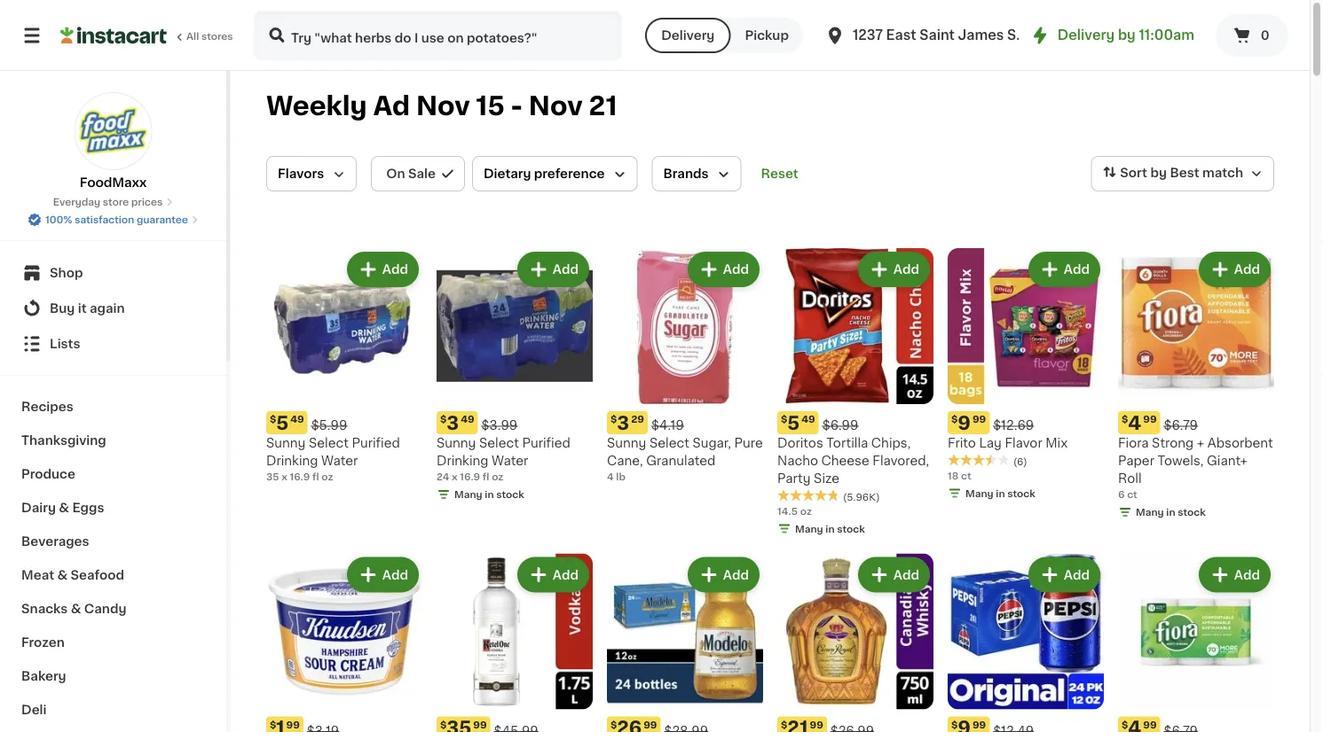 Task type: locate. For each thing, give the bounding box(es) containing it.
1 $4.99 original price: $6.79 element from the top
[[1118, 412, 1274, 435]]

0 vertical spatial ct
[[961, 471, 971, 481]]

4 up the fiora
[[1128, 414, 1141, 433]]

2 fl from the left
[[483, 473, 489, 482]]

select down $5.99
[[309, 437, 349, 450]]

2 $4.99 original price: $6.79 element from the top
[[1118, 717, 1274, 733]]

x for 3
[[452, 473, 458, 482]]

sunny inside $ 5 49 $5.99 sunny select purified drinking water 35 x 16.9 fl oz
[[266, 437, 306, 450]]

1 horizontal spatial water
[[492, 455, 528, 468]]

$4.99 original price: $6.79 element containing $
[[1118, 717, 1274, 733]]

0 horizontal spatial by
[[1118, 29, 1136, 42]]

1 vertical spatial $4.99 original price: $6.79 element
[[1118, 717, 1274, 733]]

james
[[958, 29, 1004, 42]]

2 horizontal spatial 49
[[802, 415, 815, 425]]

paper
[[1118, 455, 1154, 468]]

1 horizontal spatial select
[[479, 437, 519, 450]]

$ inside $ 9 99 $12.69 frito lay flavor mix
[[951, 415, 958, 425]]

2 16.9 from the left
[[460, 473, 480, 482]]

0 horizontal spatial sunny
[[266, 437, 306, 450]]

1 horizontal spatial delivery
[[1058, 29, 1115, 42]]

16.9 inside $ 3 49 $3.99 sunny select purified drinking water 24 x 16.9 fl oz
[[460, 473, 480, 482]]

product group
[[266, 248, 422, 484], [437, 248, 593, 506], [607, 248, 763, 484], [777, 248, 933, 540], [948, 248, 1104, 504], [1118, 248, 1274, 524], [266, 554, 422, 733], [437, 554, 593, 733], [607, 554, 763, 733], [777, 554, 933, 733], [948, 554, 1104, 733], [1118, 554, 1274, 733]]

oz down $5.99
[[321, 473, 333, 482]]

on sale button
[[371, 156, 465, 192]]

16.9 inside $ 5 49 $5.99 sunny select purified drinking water 35 x 16.9 fl oz
[[290, 473, 310, 482]]

candy
[[84, 603, 126, 616]]

select down $3.99 on the bottom left
[[479, 437, 519, 450]]

water inside $ 5 49 $5.99 sunny select purified drinking water 35 x 16.9 fl oz
[[321, 455, 358, 468]]

24
[[437, 473, 449, 482]]

fl right 24
[[483, 473, 489, 482]]

0 horizontal spatial purified
[[352, 437, 400, 450]]

11:00am
[[1139, 29, 1194, 42]]

size
[[814, 473, 840, 485]]

produce link
[[11, 458, 216, 492]]

0
[[1261, 29, 1269, 42]]

select inside $ 5 49 $5.99 sunny select purified drinking water 35 x 16.9 fl oz
[[309, 437, 349, 450]]

0 vertical spatial 4
[[1128, 414, 1141, 433]]

towels,
[[1158, 455, 1204, 468]]

0 vertical spatial by
[[1118, 29, 1136, 42]]

1 select from the left
[[309, 437, 349, 450]]

frozen
[[21, 637, 65, 650]]

0 horizontal spatial nov
[[416, 94, 470, 119]]

mix
[[1045, 437, 1068, 450]]

3 for $ 3 49 $3.99 sunny select purified drinking water 24 x 16.9 fl oz
[[447, 414, 459, 433]]

1 horizontal spatial 49
[[461, 415, 474, 425]]

ct right 18
[[961, 471, 971, 481]]

add
[[382, 264, 408, 276], [553, 264, 579, 276], [723, 264, 749, 276], [893, 264, 919, 276], [1064, 264, 1090, 276], [1234, 264, 1260, 276], [382, 569, 408, 582], [553, 569, 579, 582], [723, 569, 749, 582], [893, 569, 919, 582], [1064, 569, 1090, 582], [1234, 569, 1260, 582]]

many in stock down towels, in the right of the page
[[1136, 508, 1206, 518]]

recipes link
[[11, 390, 216, 424]]

satisfaction
[[75, 215, 134, 225]]

bakery link
[[11, 660, 216, 694]]

$ 5 49 $6.99 doritos tortilla chips, nacho cheese flavored, party size
[[777, 414, 929, 485]]

dietary preference
[[484, 168, 605, 180]]

saint
[[919, 29, 955, 42]]

x right 35
[[281, 473, 287, 482]]

5 left $5.99
[[276, 414, 289, 433]]

6
[[1118, 490, 1125, 500]]

49 up doritos
[[802, 415, 815, 425]]

3 select from the left
[[649, 437, 689, 450]]

1 horizontal spatial ct
[[1127, 490, 1137, 500]]

$3.99
[[481, 420, 518, 432]]

2 select from the left
[[479, 437, 519, 450]]

product group containing 4
[[1118, 248, 1274, 524]]

1 horizontal spatial 3
[[617, 414, 629, 433]]

delivery for delivery
[[661, 29, 715, 42]]

water down $3.99 on the bottom left
[[492, 455, 528, 468]]

& inside snacks & candy link
[[71, 603, 81, 616]]

fl inside $ 5 49 $5.99 sunny select purified drinking water 35 x 16.9 fl oz
[[312, 473, 319, 482]]

cane,
[[607, 455, 643, 468]]

1 purified from the left
[[352, 437, 400, 450]]

49 inside $ 5 49 $6.99 doritos tortilla chips, nacho cheese flavored, party size
[[802, 415, 815, 425]]

fl for 5
[[312, 473, 319, 482]]

0 button
[[1216, 14, 1288, 57]]

purified down $3.49 original price: $3.99 element
[[522, 437, 570, 450]]

3 left $3.99 on the bottom left
[[447, 414, 459, 433]]

2 horizontal spatial oz
[[800, 507, 812, 516]]

1 horizontal spatial fl
[[483, 473, 489, 482]]

$35.99 original price: $45.99 element
[[437, 717, 593, 733]]

sunny up 35
[[266, 437, 306, 450]]

5 up doritos
[[787, 414, 800, 433]]

0 horizontal spatial 5
[[276, 414, 289, 433]]

49 inside $ 3 49 $3.99 sunny select purified drinking water 24 x 16.9 fl oz
[[461, 415, 474, 425]]

flavor
[[1005, 437, 1042, 450]]

deli
[[21, 705, 47, 717]]

buy
[[50, 303, 75, 315]]

4
[[1128, 414, 1141, 433], [607, 473, 614, 482]]

None search field
[[254, 11, 622, 60]]

sunny up the cane,
[[607, 437, 646, 450]]

deli link
[[11, 694, 216, 728]]

$ inside $ 5 49 $6.99 doritos tortilla chips, nacho cheese flavored, party size
[[781, 415, 787, 425]]

stock down towels, in the right of the page
[[1178, 508, 1206, 518]]

fl for 3
[[483, 473, 489, 482]]

2 vertical spatial &
[[71, 603, 81, 616]]

2 3 from the left
[[617, 414, 629, 433]]

1 horizontal spatial purified
[[522, 437, 570, 450]]

shop
[[50, 267, 83, 280]]

$6.99
[[822, 420, 858, 432]]

in down $ 3 49 $3.99 sunny select purified drinking water 24 x 16.9 fl oz
[[485, 490, 494, 500]]

oz inside $ 3 49 $3.99 sunny select purified drinking water 24 x 16.9 fl oz
[[492, 473, 503, 482]]

1 horizontal spatial nov
[[529, 94, 583, 119]]

0 horizontal spatial delivery
[[661, 29, 715, 42]]

sunny inside $ 3 49 $3.99 sunny select purified drinking water 24 x 16.9 fl oz
[[437, 437, 476, 450]]

1 16.9 from the left
[[290, 473, 310, 482]]

lb
[[616, 473, 625, 482]]

stock
[[1007, 489, 1035, 499], [496, 490, 524, 500], [1178, 508, 1206, 518], [837, 524, 865, 534]]

★★★★★
[[948, 454, 1010, 467], [948, 454, 1010, 467], [777, 490, 839, 502], [777, 490, 839, 502]]

$5.49 original price: $5.99 element
[[266, 412, 422, 435]]

0 horizontal spatial oz
[[321, 473, 333, 482]]

0 horizontal spatial x
[[281, 473, 287, 482]]

1 3 from the left
[[447, 414, 459, 433]]

drinking
[[266, 455, 318, 468], [437, 455, 488, 468]]

& left eggs
[[59, 502, 69, 515]]

49 left $3.99 on the bottom left
[[461, 415, 474, 425]]

all stores
[[186, 32, 233, 41]]

fiora
[[1118, 437, 1149, 450]]

by left 11:00am
[[1118, 29, 1136, 42]]

0 horizontal spatial 49
[[290, 415, 304, 425]]

drinking for 3
[[437, 455, 488, 468]]

water inside $ 3 49 $3.99 sunny select purified drinking water 24 x 16.9 fl oz
[[492, 455, 528, 468]]

purified inside $ 3 49 $3.99 sunny select purified drinking water 24 x 16.9 fl oz
[[522, 437, 570, 450]]

1 horizontal spatial 16.9
[[460, 473, 480, 482]]

1 vertical spatial &
[[57, 570, 68, 582]]

3 inside the $3.29 original price: $4.19 element
[[617, 414, 629, 433]]

purified inside $ 5 49 $5.99 sunny select purified drinking water 35 x 16.9 fl oz
[[352, 437, 400, 450]]

16.9 for 3
[[460, 473, 480, 482]]

foodmaxx
[[80, 177, 147, 189]]

99 inside $ 4 99 $6.79 fiora strong + absorbent paper towels, giant+ roll 6 ct
[[1143, 415, 1157, 425]]

1 horizontal spatial drinking
[[437, 455, 488, 468]]

$ inside $ 3 29
[[610, 415, 617, 425]]

1 sunny from the left
[[266, 437, 306, 450]]

1 49 from the left
[[290, 415, 304, 425]]

dietary preference button
[[472, 156, 638, 192]]

0 vertical spatial &
[[59, 502, 69, 515]]

1 x from the left
[[281, 473, 287, 482]]

reset button
[[756, 156, 804, 192]]

0 horizontal spatial 16.9
[[290, 473, 310, 482]]

drinking up 35
[[266, 455, 318, 468]]

by for sort
[[1150, 167, 1167, 179]]

delivery left pickup
[[661, 29, 715, 42]]

0 horizontal spatial ct
[[961, 471, 971, 481]]

3 49 from the left
[[802, 415, 815, 425]]

add button
[[349, 254, 417, 286], [519, 254, 587, 286], [689, 254, 758, 286], [860, 254, 928, 286], [1030, 254, 1099, 286], [1200, 254, 1269, 286], [349, 559, 417, 591], [519, 559, 587, 591], [689, 559, 758, 591], [860, 559, 928, 591], [1030, 559, 1099, 591], [1200, 559, 1269, 591]]

0 horizontal spatial fl
[[312, 473, 319, 482]]

$ inside $ 3 49 $3.99 sunny select purified drinking water 24 x 16.9 fl oz
[[440, 415, 447, 425]]

foodmaxx logo image
[[74, 92, 152, 170]]

1 vertical spatial by
[[1150, 167, 1167, 179]]

1 horizontal spatial oz
[[492, 473, 503, 482]]

select inside $ 3 49 $3.99 sunny select purified drinking water 24 x 16.9 fl oz
[[479, 437, 519, 450]]

granulated
[[646, 455, 716, 468]]

5 for doritos
[[787, 414, 800, 433]]

$26.99 original price: $28.99 element
[[607, 717, 763, 733]]

water for 3
[[492, 455, 528, 468]]

delivery right street
[[1058, 29, 1115, 42]]

beverages link
[[11, 525, 216, 559]]

16.9 right 35
[[290, 473, 310, 482]]

0 horizontal spatial 3
[[447, 414, 459, 433]]

x inside $ 5 49 $5.99 sunny select purified drinking water 35 x 16.9 fl oz
[[281, 473, 287, 482]]

5 inside $ 5 49 $6.99 doritos tortilla chips, nacho cheese flavored, party size
[[787, 414, 800, 433]]

$ 3 29
[[610, 414, 644, 433]]

0 horizontal spatial drinking
[[266, 455, 318, 468]]

x inside $ 3 49 $3.99 sunny select purified drinking water 24 x 16.9 fl oz
[[452, 473, 458, 482]]

prices
[[131, 197, 163, 207]]

3 inside $ 3 49 $3.99 sunny select purified drinking water 24 x 16.9 fl oz
[[447, 414, 459, 433]]

$ inside $ 5 49 $5.99 sunny select purified drinking water 35 x 16.9 fl oz
[[270, 415, 276, 425]]

1 horizontal spatial sunny
[[437, 437, 476, 450]]

oz inside $ 5 49 $5.99 sunny select purified drinking water 35 x 16.9 fl oz
[[321, 473, 333, 482]]

fl inside $ 3 49 $3.99 sunny select purified drinking water 24 x 16.9 fl oz
[[483, 473, 489, 482]]

$ inside "element"
[[781, 721, 787, 730]]

0 horizontal spatial water
[[321, 455, 358, 468]]

1 water from the left
[[321, 455, 358, 468]]

$6.79
[[1164, 420, 1198, 432]]

2 horizontal spatial sunny
[[607, 437, 646, 450]]

purified
[[352, 437, 400, 450], [522, 437, 570, 450]]

nov left 15
[[416, 94, 470, 119]]

$ 3 49 $3.99 sunny select purified drinking water 24 x 16.9 fl oz
[[437, 414, 570, 482]]

16.9 right 24
[[460, 473, 480, 482]]

meat & seafood
[[21, 570, 124, 582]]

1 horizontal spatial 5
[[787, 414, 800, 433]]

0 vertical spatial $4.99 original price: $6.79 element
[[1118, 412, 1274, 435]]

0 horizontal spatial select
[[309, 437, 349, 450]]

pickup button
[[731, 18, 803, 53]]

3 sunny from the left
[[607, 437, 646, 450]]

by for delivery
[[1118, 29, 1136, 42]]

2 purified from the left
[[522, 437, 570, 450]]

& left candy
[[71, 603, 81, 616]]

nov right -
[[529, 94, 583, 119]]

& inside dairy & eggs link
[[59, 502, 69, 515]]

by right the sort
[[1150, 167, 1167, 179]]

by inside field
[[1150, 167, 1167, 179]]

in down size
[[826, 524, 835, 534]]

0 horizontal spatial 4
[[607, 473, 614, 482]]

1237 east saint james street button
[[824, 11, 1050, 60]]

nov
[[416, 94, 470, 119], [529, 94, 583, 119]]

1 horizontal spatial 4
[[1128, 414, 1141, 433]]

oz down $3.99 on the bottom left
[[492, 473, 503, 482]]

2 nov from the left
[[529, 94, 583, 119]]

x right 24
[[452, 473, 458, 482]]

2 5 from the left
[[787, 414, 800, 433]]

lists link
[[11, 327, 216, 362]]

select for 5
[[309, 437, 349, 450]]

(5.96k)
[[843, 492, 880, 502]]

oz right '14.5'
[[800, 507, 812, 516]]

fl right 35
[[312, 473, 319, 482]]

drinking inside $ 3 49 $3.99 sunny select purified drinking water 24 x 16.9 fl oz
[[437, 455, 488, 468]]

1 5 from the left
[[276, 414, 289, 433]]

2 water from the left
[[492, 455, 528, 468]]

best
[[1170, 167, 1199, 179]]

49 for $5.99
[[290, 415, 304, 425]]

1 vertical spatial 4
[[607, 473, 614, 482]]

water down $5.99
[[321, 455, 358, 468]]

many down roll
[[1136, 508, 1164, 518]]

$ inside $ 4 99 $6.79 fiora strong + absorbent paper towels, giant+ roll 6 ct
[[1122, 415, 1128, 425]]

sunny select sugar, pure cane, granulated 4 lb
[[607, 437, 763, 482]]

4 inside sunny select sugar, pure cane, granulated 4 lb
[[607, 473, 614, 482]]

&
[[59, 502, 69, 515], [57, 570, 68, 582], [71, 603, 81, 616]]

49 left $5.99
[[290, 415, 304, 425]]

oz for 3
[[492, 473, 503, 482]]

frozen link
[[11, 626, 216, 660]]

delivery by 11:00am link
[[1029, 25, 1194, 46]]

x
[[281, 473, 287, 482], [452, 473, 458, 482]]

drinking inside $ 5 49 $5.99 sunny select purified drinking water 35 x 16.9 fl oz
[[266, 455, 318, 468]]

5 inside $ 5 49 $5.99 sunny select purified drinking water 35 x 16.9 fl oz
[[276, 414, 289, 433]]

1 vertical spatial ct
[[1127, 490, 1137, 500]]

all
[[186, 32, 199, 41]]

everyday store prices link
[[53, 195, 173, 209]]

2 sunny from the left
[[437, 437, 476, 450]]

1 horizontal spatial x
[[452, 473, 458, 482]]

2 horizontal spatial select
[[649, 437, 689, 450]]

ct right 6
[[1127, 490, 1137, 500]]

drinking up 24
[[437, 455, 488, 468]]

100% satisfaction guarantee
[[45, 215, 188, 225]]

4 left lb
[[607, 473, 614, 482]]

$4.99 original price: $6.79 element
[[1118, 412, 1274, 435], [1118, 717, 1274, 733]]

oz
[[321, 473, 333, 482], [492, 473, 503, 482], [800, 507, 812, 516]]

3 left 29
[[617, 414, 629, 433]]

1 nov from the left
[[416, 94, 470, 119]]

49 inside $ 5 49 $5.99 sunny select purified drinking water 35 x 16.9 fl oz
[[290, 415, 304, 425]]

many in stock down $ 3 49 $3.99 sunny select purified drinking water 24 x 16.9 fl oz
[[454, 490, 524, 500]]

select
[[309, 437, 349, 450], [479, 437, 519, 450], [649, 437, 689, 450]]

2 x from the left
[[452, 473, 458, 482]]

purified down $5.49 original price: $5.99 "element"
[[352, 437, 400, 450]]

1 horizontal spatial by
[[1150, 167, 1167, 179]]

16.9
[[290, 473, 310, 482], [460, 473, 480, 482]]

1 drinking from the left
[[266, 455, 318, 468]]

delivery inside button
[[661, 29, 715, 42]]

select down $4.19 on the bottom
[[649, 437, 689, 450]]

1 fl from the left
[[312, 473, 319, 482]]

49 for $6.99
[[802, 415, 815, 425]]

+
[[1197, 437, 1204, 450]]

strong
[[1152, 437, 1194, 450]]

2 drinking from the left
[[437, 455, 488, 468]]

seafood
[[71, 570, 124, 582]]

18
[[948, 471, 959, 481]]

$3.29 original price: $4.19 element
[[607, 412, 763, 435]]

2 49 from the left
[[461, 415, 474, 425]]

& inside meat & seafood link
[[57, 570, 68, 582]]

sunny up 24
[[437, 437, 476, 450]]

4 inside $ 4 99 $6.79 fiora strong + absorbent paper towels, giant+ roll 6 ct
[[1128, 414, 1141, 433]]

& right meat
[[57, 570, 68, 582]]

meat & seafood link
[[11, 559, 216, 593]]



Task type: vqa. For each thing, say whether or not it's contained in the screenshot.
Bbq California
no



Task type: describe. For each thing, give the bounding box(es) containing it.
bakery
[[21, 671, 66, 683]]

dairy & eggs
[[21, 502, 104, 515]]

9
[[958, 414, 971, 433]]

3 for $ 3 29
[[617, 414, 629, 433]]

lists
[[50, 338, 80, 350]]

best match
[[1170, 167, 1243, 179]]

many down 14.5 oz
[[795, 524, 823, 534]]

reset
[[761, 168, 798, 180]]

1237 east saint james street
[[853, 29, 1050, 42]]

sort by
[[1120, 167, 1167, 179]]

sugar,
[[692, 437, 731, 450]]

street
[[1007, 29, 1050, 42]]

$5.49 original price: $6.99 element
[[777, 412, 933, 435]]

brands
[[663, 168, 709, 180]]

99 inside $ 9 99 $12.69 frito lay flavor mix
[[972, 415, 986, 425]]

$3.49 original price: $3.99 element
[[437, 412, 593, 435]]

Search field
[[256, 12, 620, 59]]

$ 9 99 $12.69 frito lay flavor mix
[[948, 414, 1068, 450]]

$4.99 original price: $6.79 element containing 4
[[1118, 412, 1274, 435]]

sort
[[1120, 167, 1147, 179]]

in down towels, in the right of the page
[[1166, 508, 1175, 518]]

$9.99 original price: $12.49 element
[[948, 717, 1104, 733]]

x for 5
[[281, 473, 287, 482]]

sunny inside sunny select sugar, pure cane, granulated 4 lb
[[607, 437, 646, 450]]

select for 3
[[479, 437, 519, 450]]

$12.69
[[993, 420, 1034, 432]]

sunny for 5
[[266, 437, 306, 450]]

dairy
[[21, 502, 56, 515]]

15
[[476, 94, 505, 119]]

everyday
[[53, 197, 100, 207]]

produce
[[21, 469, 75, 481]]

shop link
[[11, 256, 216, 291]]

pickup
[[745, 29, 789, 42]]

doritos
[[777, 437, 823, 450]]

purified for 5
[[352, 437, 400, 450]]

lay
[[979, 437, 1002, 450]]

guarantee
[[137, 215, 188, 225]]

delivery button
[[645, 18, 731, 53]]

5 for sunny
[[276, 414, 289, 433]]

21
[[589, 94, 617, 119]]

it
[[78, 303, 87, 315]]

snacks & candy
[[21, 603, 126, 616]]

weekly ad nov 15 - nov 21
[[266, 94, 617, 119]]

sale
[[408, 168, 436, 180]]

beverages
[[21, 536, 89, 548]]

eggs
[[72, 502, 104, 515]]

$21.99 original price: $26.99 element
[[777, 717, 933, 733]]

-
[[511, 94, 523, 119]]

meat
[[21, 570, 54, 582]]

on sale
[[386, 168, 436, 180]]

oz for 5
[[321, 473, 333, 482]]

recipes
[[21, 401, 73, 413]]

water for 5
[[321, 455, 358, 468]]

flavored,
[[873, 455, 929, 468]]

weekly
[[266, 94, 367, 119]]

$9.99 original price: $12.69 element
[[948, 412, 1104, 435]]

many in stock down (6)
[[965, 489, 1035, 499]]

roll
[[1118, 473, 1142, 485]]

16.9 for 5
[[290, 473, 310, 482]]

$4.19
[[651, 420, 684, 432]]

stock down the (5.96k)
[[837, 524, 865, 534]]

(6)
[[1013, 457, 1027, 467]]

chips,
[[871, 437, 911, 450]]

14.5
[[777, 507, 798, 516]]

buy it again link
[[11, 291, 216, 327]]

& for dairy
[[59, 502, 69, 515]]

absorbent
[[1207, 437, 1273, 450]]

dairy & eggs link
[[11, 492, 216, 525]]

$1.99 original price: $3.19 element
[[266, 717, 422, 733]]

ct inside $ 4 99 $6.79 fiora strong + absorbent paper towels, giant+ roll 6 ct
[[1127, 490, 1137, 500]]

99 inside "element"
[[810, 721, 823, 730]]

delivery by 11:00am
[[1058, 29, 1194, 42]]

all stores link
[[60, 11, 234, 60]]

foodmaxx link
[[74, 92, 152, 192]]

flavors button
[[266, 156, 357, 192]]

100%
[[45, 215, 72, 225]]

$ 4 99 $6.79 fiora strong + absorbent paper towels, giant+ roll 6 ct
[[1118, 414, 1273, 500]]

service type group
[[645, 18, 803, 53]]

brands button
[[652, 156, 741, 192]]

& for meat
[[57, 570, 68, 582]]

$5.99
[[311, 420, 347, 432]]

product group containing 9
[[948, 248, 1104, 504]]

match
[[1202, 167, 1243, 179]]

tortilla
[[826, 437, 868, 450]]

49 for $3.99
[[461, 415, 474, 425]]

sunny for 3
[[437, 437, 476, 450]]

cheese
[[821, 455, 869, 468]]

snacks & candy link
[[11, 593, 216, 626]]

on
[[386, 168, 405, 180]]

delivery for delivery by 11:00am
[[1058, 29, 1115, 42]]

party
[[777, 473, 811, 485]]

many down $ 3 49 $3.99 sunny select purified drinking water 24 x 16.9 fl oz
[[454, 490, 482, 500]]

& for snacks
[[71, 603, 81, 616]]

pure
[[734, 437, 763, 450]]

many down the 18 ct
[[965, 489, 994, 499]]

many in stock down 14.5 oz
[[795, 524, 865, 534]]

east
[[886, 29, 916, 42]]

35
[[266, 473, 279, 482]]

buy it again
[[50, 303, 125, 315]]

preference
[[534, 168, 605, 180]]

snacks
[[21, 603, 68, 616]]

stores
[[201, 32, 233, 41]]

instacart logo image
[[60, 25, 167, 46]]

ad
[[373, 94, 410, 119]]

29
[[631, 415, 644, 425]]

14.5 oz
[[777, 507, 812, 516]]

stock down (6)
[[1007, 489, 1035, 499]]

drinking for 5
[[266, 455, 318, 468]]

dietary
[[484, 168, 531, 180]]

stock down $ 3 49 $3.99 sunny select purified drinking water 24 x 16.9 fl oz
[[496, 490, 524, 500]]

purified for 3
[[522, 437, 570, 450]]

100% satisfaction guarantee button
[[28, 209, 199, 227]]

frito
[[948, 437, 976, 450]]

Best match Sort by field
[[1091, 156, 1274, 192]]

in down 'lay'
[[996, 489, 1005, 499]]

select inside sunny select sugar, pure cane, granulated 4 lb
[[649, 437, 689, 450]]

18 ct
[[948, 471, 971, 481]]



